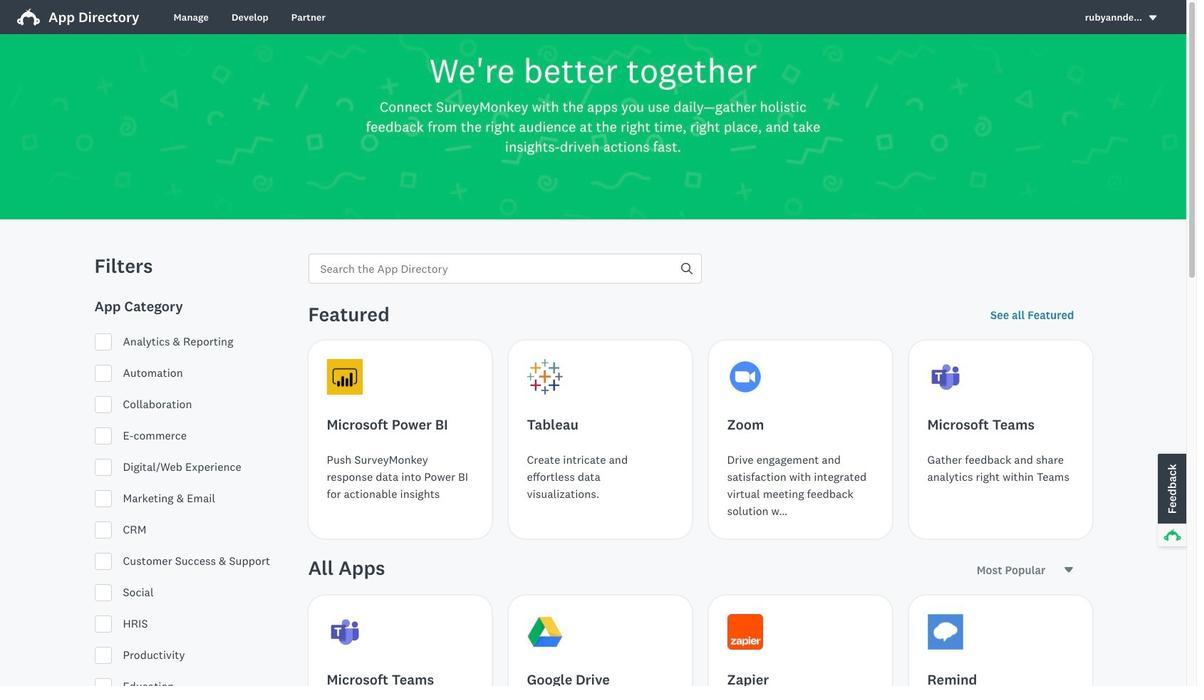 Task type: vqa. For each thing, say whether or not it's contained in the screenshot.
DOCUMENT icon
no



Task type: locate. For each thing, give the bounding box(es) containing it.
Search the App Directory text field
[[309, 255, 681, 283]]

search image
[[681, 263, 693, 275]]

microsoft teams image
[[928, 359, 964, 395], [327, 615, 363, 650]]

search image
[[681, 263, 693, 275]]

zapier image
[[728, 615, 763, 650]]

brand logo image
[[17, 6, 40, 29], [17, 9, 40, 26]]

1 horizontal spatial microsoft teams image
[[928, 359, 964, 395]]

0 vertical spatial microsoft teams image
[[928, 359, 964, 395]]

dropdown arrow icon image
[[1149, 13, 1159, 23], [1150, 15, 1157, 20]]

0 horizontal spatial microsoft teams image
[[327, 615, 363, 650]]

1 vertical spatial microsoft teams image
[[327, 615, 363, 650]]

zoom image
[[728, 359, 763, 395]]



Task type: describe. For each thing, give the bounding box(es) containing it.
2 brand logo image from the top
[[17, 9, 40, 26]]

google drive image
[[527, 615, 563, 650]]

remind image
[[928, 615, 964, 650]]

open sort image
[[1065, 568, 1073, 573]]

1 brand logo image from the top
[[17, 6, 40, 29]]

tableau image
[[527, 359, 563, 395]]

open sort image
[[1063, 565, 1075, 576]]

microsoft power bi image
[[327, 359, 363, 395]]



